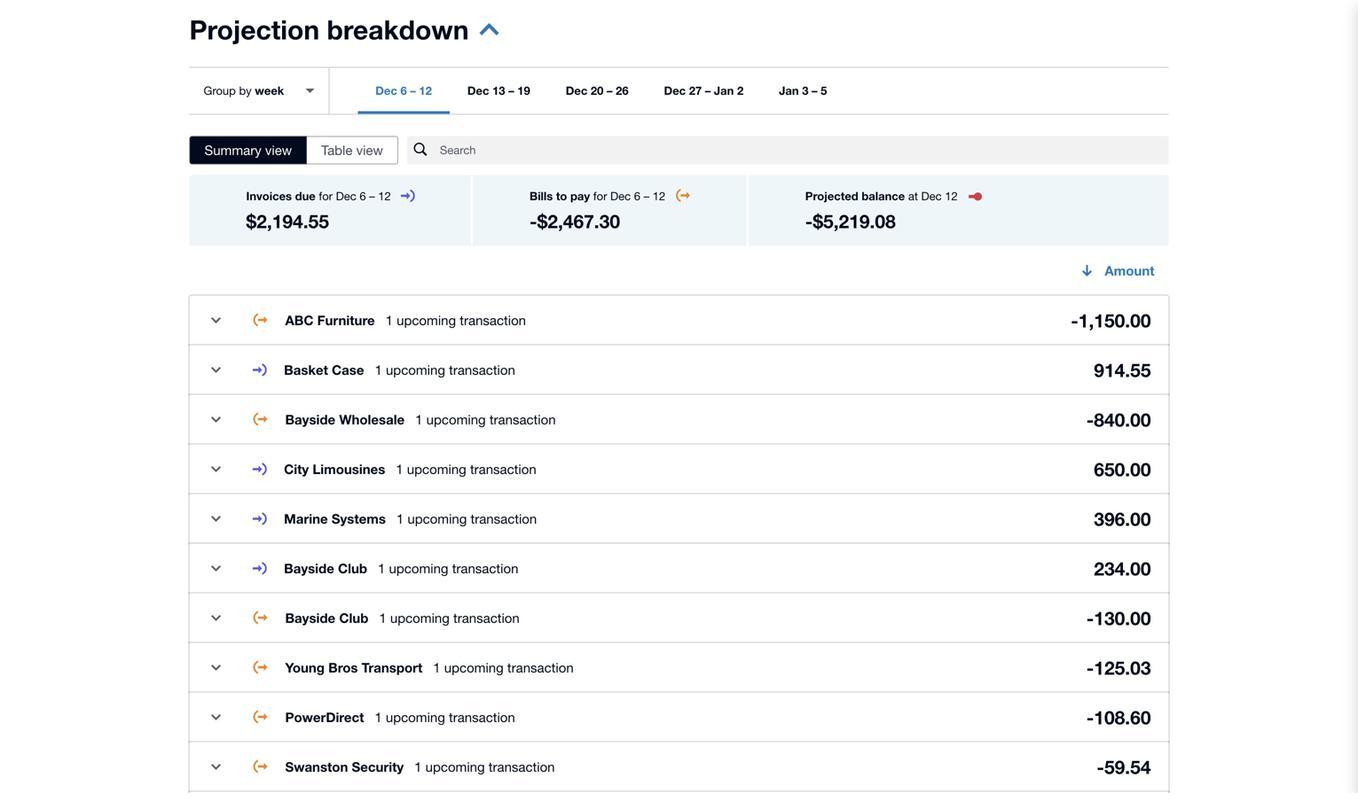 Task type: describe. For each thing, give the bounding box(es) containing it.
toggle image for -108.60
[[198, 700, 234, 736]]

pay
[[570, 189, 590, 203]]

$2,467.30
[[537, 210, 620, 232]]

108.60
[[1094, 707, 1151, 729]]

toggle image for 914.55
[[198, 353, 234, 388]]

amount button
[[1066, 253, 1169, 289]]

27
[[689, 84, 702, 98]]

upcoming for -59.54
[[425, 760, 485, 775]]

transaction for -840.00
[[489, 412, 556, 428]]

marine
[[284, 511, 328, 527]]

914.55
[[1094, 359, 1151, 381]]

transaction for 234.00
[[452, 561, 518, 577]]

20
[[591, 84, 604, 98]]

upcoming for -125.03
[[444, 660, 504, 676]]

group by week
[[204, 84, 284, 98]]

bayside club for 234.00
[[284, 561, 367, 577]]

upcoming for -840.00
[[426, 412, 486, 428]]

1 upcoming transaction for 396.00
[[396, 511, 537, 527]]

2 jan from the left
[[779, 84, 799, 98]]

6 inside invoices due for dec 6 – 12 $2,194.55
[[360, 189, 366, 203]]

toggle image for 650.00
[[198, 452, 234, 487]]

1 for -130.00
[[379, 611, 387, 626]]

upcoming for 914.55
[[386, 362, 445, 378]]

5
[[821, 84, 827, 98]]

dec 13 – 19
[[467, 84, 530, 98]]

transaction for -1,150.00
[[460, 313, 526, 328]]

projected balance at dec 12
[[805, 189, 958, 203]]

bayside for 840.00
[[285, 412, 335, 428]]

- for -108.60
[[1086, 707, 1094, 729]]

- for -125.03
[[1086, 657, 1094, 679]]

1 upcoming transaction for 234.00
[[378, 561, 518, 577]]

- for -840.00
[[1086, 409, 1094, 431]]

powerdirect
[[285, 710, 364, 726]]

– for 20
[[607, 84, 612, 98]]

1 jan from the left
[[714, 84, 734, 98]]

week
[[255, 84, 284, 98]]

3
[[802, 84, 808, 98]]

toggle image for -840.00
[[198, 402, 234, 438]]

– for 13
[[508, 84, 514, 98]]

city limousines
[[284, 462, 385, 478]]

upcoming for -130.00
[[390, 611, 450, 626]]

dec 27 – jan 2
[[664, 84, 744, 98]]

security
[[352, 760, 404, 776]]

1 for 234.00
[[378, 561, 385, 577]]

wholesale
[[339, 412, 405, 428]]

1 upcoming transaction for -59.54
[[414, 760, 555, 775]]

bayside for 130.00
[[285, 611, 335, 627]]

13
[[492, 84, 505, 98]]

city
[[284, 462, 309, 478]]

bills
[[530, 189, 553, 203]]

club for 234.00
[[338, 561, 367, 577]]

- inside bills to pay for dec 6 – 12 -$2,467.30
[[530, 210, 537, 232]]

-108.60
[[1086, 707, 1151, 729]]

transaction for -130.00
[[453, 611, 520, 626]]

840.00
[[1094, 409, 1151, 431]]

toggle image for -130.00
[[198, 601, 234, 636]]

- for -1,150.00
[[1071, 309, 1078, 332]]

1 upcoming transaction for -1,150.00
[[386, 313, 526, 328]]

12 down breakdown
[[419, 84, 432, 98]]

upcoming for 234.00
[[389, 561, 448, 577]]

abc
[[285, 313, 314, 329]]

breakdown
[[327, 13, 469, 45]]

-59.54
[[1097, 756, 1151, 779]]

summary
[[204, 142, 261, 158]]

table
[[321, 142, 353, 158]]

1 horizontal spatial 6
[[400, 84, 407, 98]]

- for -130.00
[[1086, 607, 1094, 630]]

bros
[[328, 660, 358, 676]]

projection breakdown button
[[189, 13, 499, 56]]

transaction for -59.54
[[489, 760, 555, 775]]

– for 27
[[705, 84, 711, 98]]

1 upcoming transaction for -108.60
[[375, 710, 515, 726]]

balance
[[862, 189, 905, 203]]

396.00
[[1094, 508, 1151, 530]]

projection breakdown view option group
[[189, 136, 398, 165]]

due
[[295, 189, 316, 203]]

dec inside bills to pay for dec 6 – 12 -$2,467.30
[[610, 189, 631, 203]]

1 upcoming transaction for -840.00
[[415, 412, 556, 428]]

– for 6
[[410, 84, 416, 98]]

26
[[616, 84, 629, 98]]

dec 20 – 26
[[566, 84, 629, 98]]

transport
[[362, 660, 422, 676]]

transaction for 914.55
[[449, 362, 515, 378]]

-1,150.00
[[1071, 309, 1151, 332]]

Search for a document search field
[[440, 135, 1169, 165]]

basket
[[284, 362, 328, 378]]

young
[[285, 660, 325, 676]]

dec left 27
[[664, 84, 686, 98]]

– inside bills to pay for dec 6 – 12 -$2,467.30
[[644, 189, 649, 203]]

dec down breakdown
[[375, 84, 397, 98]]

12 right at
[[945, 189, 958, 203]]



Task type: locate. For each thing, give the bounding box(es) containing it.
dec left the 13
[[467, 84, 489, 98]]

1 horizontal spatial for
[[593, 189, 607, 203]]

transaction
[[460, 313, 526, 328], [449, 362, 515, 378], [489, 412, 556, 428], [470, 462, 536, 477], [471, 511, 537, 527], [452, 561, 518, 577], [453, 611, 520, 626], [507, 660, 574, 676], [449, 710, 515, 726], [489, 760, 555, 775]]

bayside club for -130.00
[[285, 611, 368, 627]]

- up -125.03
[[1086, 607, 1094, 630]]

to
[[556, 189, 567, 203]]

59.54
[[1104, 756, 1151, 779]]

dec right due
[[336, 189, 356, 203]]

1 for -1,150.00
[[386, 313, 393, 328]]

transaction for 650.00
[[470, 462, 536, 477]]

– right '3'
[[812, 84, 817, 98]]

view for table view
[[356, 142, 383, 158]]

1 toggle image from the top
[[198, 601, 234, 636]]

jan 3 – 5
[[779, 84, 827, 98]]

0 vertical spatial bayside club
[[284, 561, 367, 577]]

dec right at
[[921, 189, 942, 203]]

toggle image for -1,150.00
[[198, 303, 234, 338]]

– right the 20
[[607, 84, 612, 98]]

1 up security
[[375, 710, 382, 726]]

1 toggle image from the top
[[198, 303, 234, 338]]

club down systems
[[338, 561, 367, 577]]

3 toggle image from the top
[[198, 402, 234, 438]]

234.00
[[1094, 558, 1151, 580]]

– for 3
[[812, 84, 817, 98]]

projection breakdown
[[189, 13, 469, 45]]

1 horizontal spatial view
[[356, 142, 383, 158]]

1 right "wholesale"
[[415, 412, 423, 428]]

- for -59.54
[[1097, 756, 1104, 779]]

club for -130.00
[[339, 611, 368, 627]]

dec 6 – 12
[[375, 84, 432, 98]]

basket case
[[284, 362, 364, 378]]

12 inside bills to pay for dec 6 – 12 -$2,467.30
[[653, 189, 665, 203]]

1 horizontal spatial jan
[[779, 84, 799, 98]]

1 right transport
[[433, 660, 441, 676]]

- for -$5,219.08
[[805, 210, 813, 232]]

jan left '3'
[[779, 84, 799, 98]]

0 vertical spatial bayside
[[285, 412, 335, 428]]

dec
[[375, 84, 397, 98], [467, 84, 489, 98], [566, 84, 587, 98], [664, 84, 686, 98], [336, 189, 356, 203], [610, 189, 631, 203], [921, 189, 942, 203]]

2 toggle image from the top
[[198, 750, 234, 785]]

1 upcoming transaction for 650.00
[[396, 462, 536, 477]]

invoices due for dec 6 – 12 $2,194.55
[[246, 189, 391, 232]]

bayside club up the 'bros' at the bottom of page
[[285, 611, 368, 627]]

-125.03
[[1086, 657, 1151, 679]]

abc furniture
[[285, 313, 375, 329]]

- down amount popup button
[[1071, 309, 1078, 332]]

6 right pay
[[634, 189, 640, 203]]

1 for 396.00
[[396, 511, 404, 527]]

0 horizontal spatial 6
[[360, 189, 366, 203]]

7 toggle image from the top
[[198, 651, 234, 686]]

0 horizontal spatial for
[[319, 189, 333, 203]]

1 up transport
[[379, 611, 387, 626]]

toggle image for -125.03
[[198, 651, 234, 686]]

– down breakdown
[[410, 84, 416, 98]]

- down 'bills'
[[530, 210, 537, 232]]

systems
[[332, 511, 386, 527]]

for right pay
[[593, 189, 607, 203]]

projection
[[189, 13, 319, 45]]

summary view
[[204, 142, 292, 158]]

for inside bills to pay for dec 6 – 12 -$2,467.30
[[593, 189, 607, 203]]

2 view from the left
[[356, 142, 383, 158]]

6 inside bills to pay for dec 6 – 12 -$2,467.30
[[634, 189, 640, 203]]

toggle image for -59.54
[[198, 750, 234, 785]]

dec left the 20
[[566, 84, 587, 98]]

1 right case
[[375, 362, 382, 378]]

view right table
[[356, 142, 383, 158]]

–
[[410, 84, 416, 98], [508, 84, 514, 98], [607, 84, 612, 98], [705, 84, 711, 98], [812, 84, 817, 98], [369, 189, 375, 203], [644, 189, 649, 203]]

amount
[[1105, 263, 1154, 279]]

2
[[737, 84, 744, 98]]

transaction for 396.00
[[471, 511, 537, 527]]

transaction for -108.60
[[449, 710, 515, 726]]

1 right limousines
[[396, 462, 403, 477]]

1 right furniture
[[386, 313, 393, 328]]

for inside invoices due for dec 6 – 12 $2,194.55
[[319, 189, 333, 203]]

view right summary
[[265, 142, 292, 158]]

1 down systems
[[378, 561, 385, 577]]

table view
[[321, 142, 383, 158]]

swanston
[[285, 760, 348, 776]]

$2,194.55
[[246, 210, 329, 232]]

bayside down basket
[[285, 412, 335, 428]]

$5,219.08
[[813, 210, 896, 232]]

12
[[419, 84, 432, 98], [378, 189, 391, 203], [653, 189, 665, 203], [945, 189, 958, 203]]

12 down table view
[[378, 189, 391, 203]]

upcoming for 650.00
[[407, 462, 466, 477]]

upcoming
[[397, 313, 456, 328], [386, 362, 445, 378], [426, 412, 486, 428], [407, 462, 466, 477], [407, 511, 467, 527], [389, 561, 448, 577], [390, 611, 450, 626], [444, 660, 504, 676], [386, 710, 445, 726], [425, 760, 485, 775]]

bayside club down marine systems
[[284, 561, 367, 577]]

2 toggle image from the top
[[198, 353, 234, 388]]

1 upcoming transaction for 914.55
[[375, 362, 515, 378]]

-130.00
[[1086, 607, 1151, 630]]

toggle image
[[198, 303, 234, 338], [198, 353, 234, 388], [198, 402, 234, 438], [198, 452, 234, 487], [198, 502, 234, 537], [198, 551, 234, 587], [198, 651, 234, 686], [198, 700, 234, 736]]

toggle image for 396.00
[[198, 502, 234, 537]]

toggle image
[[198, 601, 234, 636], [198, 750, 234, 785]]

1 for -125.03
[[433, 660, 441, 676]]

– down table view
[[369, 189, 375, 203]]

1 vertical spatial club
[[339, 611, 368, 627]]

-
[[530, 210, 537, 232], [805, 210, 813, 232], [1071, 309, 1078, 332], [1086, 409, 1094, 431], [1086, 607, 1094, 630], [1086, 657, 1094, 679], [1086, 707, 1094, 729], [1097, 756, 1104, 779]]

6
[[400, 84, 407, 98], [360, 189, 366, 203], [634, 189, 640, 203]]

toggle image for 234.00
[[198, 551, 234, 587]]

1 upcoming transaction for -130.00
[[379, 611, 520, 626]]

0 vertical spatial toggle image
[[198, 601, 234, 636]]

– right 27
[[705, 84, 711, 98]]

125.03
[[1094, 657, 1151, 679]]

19
[[517, 84, 530, 98]]

upcoming for -1,150.00
[[397, 313, 456, 328]]

bayside up the young
[[285, 611, 335, 627]]

650.00
[[1094, 458, 1151, 481]]

group
[[204, 84, 236, 98]]

5 toggle image from the top
[[198, 502, 234, 537]]

-$5,219.08
[[805, 210, 896, 232]]

4 toggle image from the top
[[198, 452, 234, 487]]

- up 650.00
[[1086, 409, 1094, 431]]

bayside club
[[284, 561, 367, 577], [285, 611, 368, 627]]

for right due
[[319, 189, 333, 203]]

1 for -59.54
[[414, 760, 422, 775]]

club
[[338, 561, 367, 577], [339, 611, 368, 627]]

1 vertical spatial bayside club
[[285, 611, 368, 627]]

2 horizontal spatial 6
[[634, 189, 640, 203]]

12 right pay
[[653, 189, 665, 203]]

12 inside invoices due for dec 6 – 12 $2,194.55
[[378, 189, 391, 203]]

projected
[[805, 189, 858, 203]]

– right pay
[[644, 189, 649, 203]]

0 horizontal spatial view
[[265, 142, 292, 158]]

1 vertical spatial toggle image
[[198, 750, 234, 785]]

1 vertical spatial bayside
[[284, 561, 334, 577]]

– inside invoices due for dec 6 – 12 $2,194.55
[[369, 189, 375, 203]]

1 right systems
[[396, 511, 404, 527]]

limousines
[[313, 462, 385, 478]]

upcoming for 396.00
[[407, 511, 467, 527]]

view for summary view
[[265, 142, 292, 158]]

2 vertical spatial bayside
[[285, 611, 335, 627]]

bayside
[[285, 412, 335, 428], [284, 561, 334, 577], [285, 611, 335, 627]]

furniture
[[317, 313, 375, 329]]

1
[[386, 313, 393, 328], [375, 362, 382, 378], [415, 412, 423, 428], [396, 462, 403, 477], [396, 511, 404, 527], [378, 561, 385, 577], [379, 611, 387, 626], [433, 660, 441, 676], [375, 710, 382, 726], [414, 760, 422, 775]]

club up young bros transport
[[339, 611, 368, 627]]

- down -125.03
[[1086, 707, 1094, 729]]

bayside down marine on the left bottom of page
[[284, 561, 334, 577]]

case
[[332, 362, 364, 378]]

1 view from the left
[[265, 142, 292, 158]]

invoices
[[246, 189, 292, 203]]

swanston security
[[285, 760, 404, 776]]

- down -130.00
[[1086, 657, 1094, 679]]

2 for from the left
[[593, 189, 607, 203]]

dec right pay
[[610, 189, 631, 203]]

1 upcoming transaction
[[386, 313, 526, 328], [375, 362, 515, 378], [415, 412, 556, 428], [396, 462, 536, 477], [396, 511, 537, 527], [378, 561, 518, 577], [379, 611, 520, 626], [433, 660, 574, 676], [375, 710, 515, 726], [414, 760, 555, 775]]

1,150.00
[[1078, 309, 1151, 332]]

transaction for -125.03
[[507, 660, 574, 676]]

6 toggle image from the top
[[198, 551, 234, 587]]

jan left 2
[[714, 84, 734, 98]]

1 upcoming transaction for -125.03
[[433, 660, 574, 676]]

upcoming for -108.60
[[386, 710, 445, 726]]

6 down table view
[[360, 189, 366, 203]]

by
[[239, 84, 252, 98]]

1 for 650.00
[[396, 462, 403, 477]]

bayside wholesale
[[285, 412, 405, 428]]

at
[[908, 189, 918, 203]]

jan
[[714, 84, 734, 98], [779, 84, 799, 98]]

0 horizontal spatial jan
[[714, 84, 734, 98]]

130.00
[[1094, 607, 1151, 630]]

-840.00
[[1086, 409, 1151, 431]]

1 for from the left
[[319, 189, 333, 203]]

bills to pay for dec 6 – 12 -$2,467.30
[[530, 189, 665, 232]]

8 toggle image from the top
[[198, 700, 234, 736]]

- down -108.60
[[1097, 756, 1104, 779]]

6 down breakdown
[[400, 84, 407, 98]]

0 vertical spatial club
[[338, 561, 367, 577]]

- down projected
[[805, 210, 813, 232]]

1 right security
[[414, 760, 422, 775]]

1 for 914.55
[[375, 362, 382, 378]]

marine systems
[[284, 511, 386, 527]]

dec inside invoices due for dec 6 – 12 $2,194.55
[[336, 189, 356, 203]]

for
[[319, 189, 333, 203], [593, 189, 607, 203]]

1 for -840.00
[[415, 412, 423, 428]]

young bros transport
[[285, 660, 422, 676]]

1 for -108.60
[[375, 710, 382, 726]]

view
[[265, 142, 292, 158], [356, 142, 383, 158]]

– right the 13
[[508, 84, 514, 98]]



Task type: vqa. For each thing, say whether or not it's contained in the screenshot.


